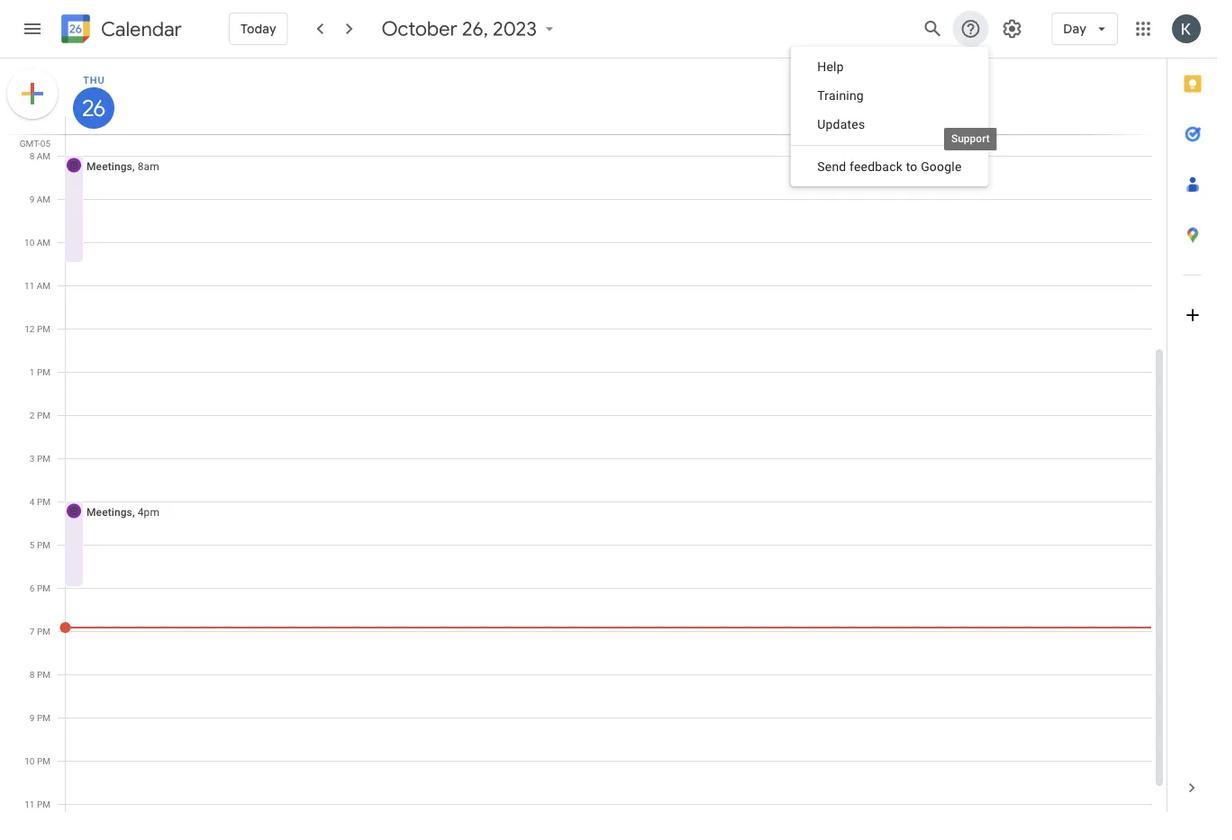 Task type: vqa. For each thing, say whether or not it's contained in the screenshot.
October 26, 2023
yes



Task type: describe. For each thing, give the bounding box(es) containing it.
help menu item
[[790, 52, 989, 81]]

9 for 9 pm
[[30, 713, 35, 724]]

11 am
[[24, 280, 50, 291]]

8am
[[138, 160, 159, 173]]

support image
[[960, 18, 981, 40]]

1 pm
[[30, 367, 50, 378]]

3 pm
[[30, 453, 50, 464]]

main drawer image
[[22, 18, 43, 40]]

8 for 8 pm
[[30, 669, 35, 680]]

meetings for meetings , 8am
[[87, 160, 132, 173]]

today
[[241, 21, 276, 37]]

pm for 7 pm
[[37, 626, 50, 637]]

send feedback to google menu item
[[790, 152, 989, 181]]

training menu item
[[790, 81, 989, 110]]

8 for 8 am
[[29, 150, 34, 161]]

10 am
[[24, 237, 50, 248]]

thu
[[83, 74, 105, 86]]

pm for 12 pm
[[37, 323, 50, 334]]

day
[[1063, 21, 1087, 37]]

feedback
[[850, 159, 903, 174]]

updates menu item
[[790, 110, 989, 139]]

4
[[30, 496, 35, 507]]

1
[[30, 367, 35, 378]]

pm for 4 pm
[[37, 496, 50, 507]]

meetings for meetings , 4pm
[[87, 506, 132, 519]]

gmt-
[[20, 138, 40, 149]]

send
[[817, 159, 846, 174]]

6
[[30, 583, 35, 594]]

meetings , 4pm
[[87, 506, 160, 519]]

7
[[30, 626, 35, 637]]

10 pm
[[25, 756, 50, 767]]

4 pm
[[30, 496, 50, 507]]

, for 8am
[[132, 160, 135, 173]]

menu containing help
[[790, 47, 989, 187]]

gmt-05
[[20, 138, 50, 149]]

11 for 11 pm
[[25, 799, 35, 810]]

am for 11 am
[[37, 280, 50, 291]]

pm for 5 pm
[[37, 540, 50, 551]]



Task type: locate. For each thing, give the bounding box(es) containing it.
menu
[[790, 47, 989, 187]]

1 8 from the top
[[29, 150, 34, 161]]

pm down 8 pm
[[37, 713, 50, 724]]

pm right 1
[[37, 367, 50, 378]]

9 am
[[29, 194, 50, 205]]

pm for 2 pm
[[37, 410, 50, 421]]

9 up 10 pm
[[30, 713, 35, 724]]

3
[[30, 453, 35, 464]]

, for 4pm
[[132, 506, 135, 519]]

3 pm from the top
[[37, 410, 50, 421]]

today button
[[229, 7, 288, 50]]

, left 4pm
[[132, 506, 135, 519]]

8 pm from the top
[[37, 626, 50, 637]]

send feedback to google
[[817, 159, 962, 174]]

pm down 10 pm
[[37, 799, 50, 810]]

october
[[382, 16, 458, 41]]

google
[[921, 159, 962, 174]]

1 10 from the top
[[24, 237, 34, 248]]

0 vertical spatial 9
[[29, 194, 34, 205]]

0 vertical spatial 10
[[24, 237, 34, 248]]

updates
[[817, 117, 865, 132]]

pm
[[37, 323, 50, 334], [37, 367, 50, 378], [37, 410, 50, 421], [37, 453, 50, 464], [37, 496, 50, 507], [37, 540, 50, 551], [37, 583, 50, 594], [37, 626, 50, 637], [37, 669, 50, 680], [37, 713, 50, 724], [37, 756, 50, 767], [37, 799, 50, 810]]

4 am from the top
[[37, 280, 50, 291]]

october 26, 2023
[[382, 16, 537, 41]]

4pm
[[138, 506, 160, 519]]

0 vertical spatial 8
[[29, 150, 34, 161]]

1 am from the top
[[37, 150, 50, 161]]

10 up '11 pm'
[[25, 756, 35, 767]]

pm down 9 pm
[[37, 756, 50, 767]]

12 pm
[[25, 323, 50, 334]]

meetings , 8am
[[87, 160, 159, 173]]

pm right 12 at the left of page
[[37, 323, 50, 334]]

tab list
[[1168, 59, 1217, 763]]

pm for 1 pm
[[37, 367, 50, 378]]

11 for 11 am
[[24, 280, 34, 291]]

1 meetings from the top
[[87, 160, 132, 173]]

11 down 10 pm
[[25, 799, 35, 810]]

8 down gmt-
[[29, 150, 34, 161]]

2 am from the top
[[37, 194, 50, 205]]

26 grid
[[0, 59, 1167, 814]]

10 pm from the top
[[37, 713, 50, 724]]

8 am
[[29, 150, 50, 161]]

1 11 from the top
[[24, 280, 34, 291]]

am down '9 am' at the left top
[[37, 237, 50, 248]]

pm down 7 pm
[[37, 669, 50, 680]]

pm right 4
[[37, 496, 50, 507]]

6 pm
[[30, 583, 50, 594]]

2 meetings from the top
[[87, 506, 132, 519]]

2 pm from the top
[[37, 367, 50, 378]]

to
[[906, 159, 918, 174]]

26,
[[462, 16, 489, 41]]

support
[[951, 132, 990, 145]]

12 pm from the top
[[37, 799, 50, 810]]

1 , from the top
[[132, 160, 135, 173]]

2 pm
[[30, 410, 50, 421]]

11
[[24, 280, 34, 291], [25, 799, 35, 810]]

meetings left 4pm
[[87, 506, 132, 519]]

calendar element
[[58, 11, 182, 50]]

5
[[30, 540, 35, 551]]

october 26, 2023 button
[[375, 16, 566, 41]]

2
[[30, 410, 35, 421]]

pm right 5 in the bottom left of the page
[[37, 540, 50, 551]]

am down 05
[[37, 150, 50, 161]]

1 vertical spatial ,
[[132, 506, 135, 519]]

9 for 9 am
[[29, 194, 34, 205]]

9 pm from the top
[[37, 669, 50, 680]]

pm for 10 pm
[[37, 756, 50, 767]]

3 am from the top
[[37, 237, 50, 248]]

26
[[81, 94, 104, 122]]

2 8 from the top
[[30, 669, 35, 680]]

am for 10 am
[[37, 237, 50, 248]]

pm right 7
[[37, 626, 50, 637]]

calendar
[[101, 17, 182, 42]]

2 9 from the top
[[30, 713, 35, 724]]

0 vertical spatial ,
[[132, 160, 135, 173]]

0 vertical spatial meetings
[[87, 160, 132, 173]]

thursday, october 26, today element
[[73, 87, 114, 129]]

meetings left the '8am' at the top left of the page
[[87, 160, 132, 173]]

am for 9 am
[[37, 194, 50, 205]]

am up 12 pm
[[37, 280, 50, 291]]

thu 26
[[81, 74, 105, 122]]

7 pm from the top
[[37, 583, 50, 594]]

10 for 10 am
[[24, 237, 34, 248]]

2 11 from the top
[[25, 799, 35, 810]]

1 9 from the top
[[29, 194, 34, 205]]

meetings
[[87, 160, 132, 173], [87, 506, 132, 519]]

1 vertical spatial 10
[[25, 756, 35, 767]]

11 up 12 at the left of page
[[24, 280, 34, 291]]

6 pm from the top
[[37, 540, 50, 551]]

9
[[29, 194, 34, 205], [30, 713, 35, 724]]

9 up the 10 am
[[29, 194, 34, 205]]

calendar heading
[[97, 17, 182, 42]]

,
[[132, 160, 135, 173], [132, 506, 135, 519]]

8
[[29, 150, 34, 161], [30, 669, 35, 680]]

pm right 6
[[37, 583, 50, 594]]

10 for 10 pm
[[25, 756, 35, 767]]

pm for 8 pm
[[37, 669, 50, 680]]

5 pm
[[30, 540, 50, 551]]

pm right the 2
[[37, 410, 50, 421]]

pm for 9 pm
[[37, 713, 50, 724]]

settings menu image
[[1001, 18, 1023, 40]]

7 pm
[[30, 626, 50, 637]]

1 vertical spatial meetings
[[87, 506, 132, 519]]

day button
[[1052, 7, 1118, 50]]

9 pm
[[30, 713, 50, 724]]

, left the '8am' at the top left of the page
[[132, 160, 135, 173]]

5 pm from the top
[[37, 496, 50, 507]]

2 , from the top
[[132, 506, 135, 519]]

am down 8 am at the top left
[[37, 194, 50, 205]]

1 vertical spatial 11
[[25, 799, 35, 810]]

26 column header
[[65, 59, 1152, 134]]

1 vertical spatial 8
[[30, 669, 35, 680]]

11 pm
[[25, 799, 50, 810]]

am for 8 am
[[37, 150, 50, 161]]

1 vertical spatial 9
[[30, 713, 35, 724]]

11 pm from the top
[[37, 756, 50, 767]]

am
[[37, 150, 50, 161], [37, 194, 50, 205], [37, 237, 50, 248], [37, 280, 50, 291]]

8 pm
[[30, 669, 50, 680]]

10 up 11 am
[[24, 237, 34, 248]]

8 down 7
[[30, 669, 35, 680]]

pm for 3 pm
[[37, 453, 50, 464]]

pm right 3
[[37, 453, 50, 464]]

10
[[24, 237, 34, 248], [25, 756, 35, 767]]

help
[[817, 59, 844, 74]]

4 pm from the top
[[37, 453, 50, 464]]

pm for 11 pm
[[37, 799, 50, 810]]

1 pm from the top
[[37, 323, 50, 334]]

05
[[40, 138, 50, 149]]

0 vertical spatial 11
[[24, 280, 34, 291]]

training
[[817, 88, 864, 103]]

pm for 6 pm
[[37, 583, 50, 594]]

12
[[25, 323, 35, 334]]

2 10 from the top
[[25, 756, 35, 767]]

2023
[[493, 16, 537, 41]]



